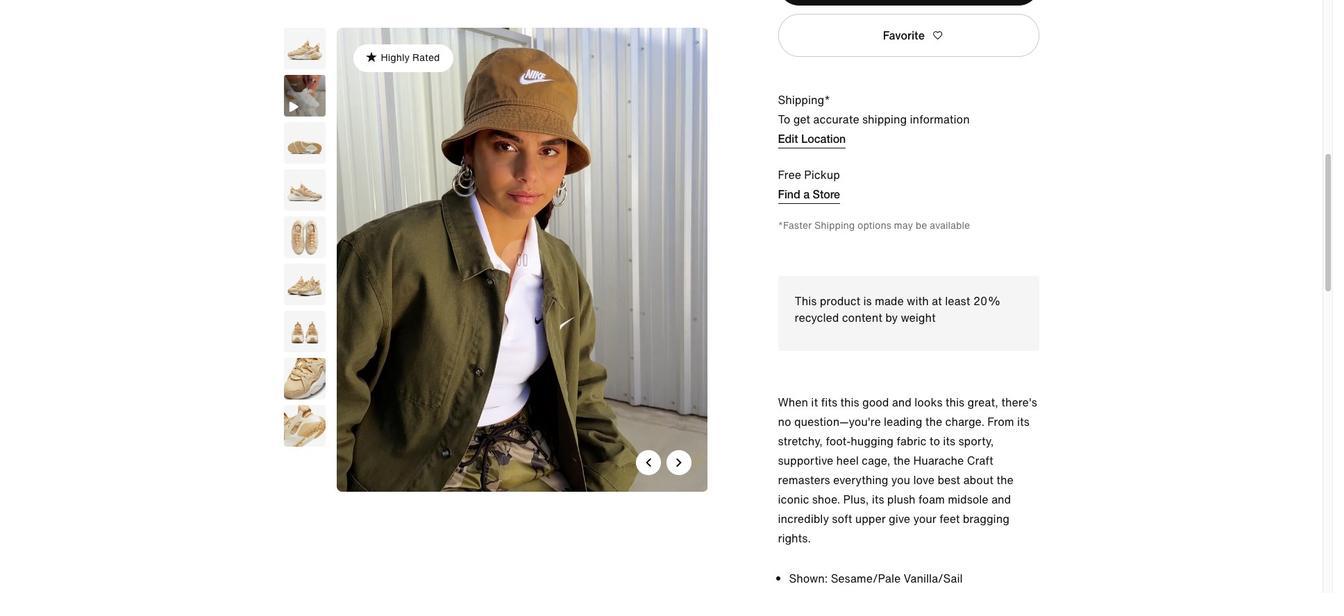 Task type: locate. For each thing, give the bounding box(es) containing it.
location
[[801, 132, 846, 145]]

find
[[778, 187, 800, 201]]

fits
[[821, 394, 837, 411]]

its down there's
[[1017, 414, 1029, 430]]

this right fits
[[840, 394, 859, 411]]

and up leading
[[892, 394, 912, 411]]

2 this from the left
[[945, 394, 964, 411]]

its
[[1017, 414, 1029, 430], [943, 433, 955, 450], [872, 491, 884, 508]]

everything
[[833, 472, 888, 489]]

this
[[795, 293, 817, 310]]

1 horizontal spatial its
[[943, 433, 955, 450]]

great,
[[967, 394, 998, 411]]

1 horizontal spatial this
[[945, 394, 964, 411]]

about
[[963, 472, 993, 489]]

its up upper
[[872, 491, 884, 508]]

faster
[[783, 218, 812, 233]]

2 vertical spatial its
[[872, 491, 884, 508]]

its right to
[[943, 433, 955, 450]]

the up you
[[893, 453, 910, 469]]

supportive
[[778, 453, 833, 469]]

favorite button
[[778, 14, 1039, 57]]

it
[[811, 394, 818, 411]]

1 vertical spatial its
[[943, 433, 955, 450]]

best
[[938, 472, 960, 489]]

2 horizontal spatial the
[[996, 472, 1013, 489]]

the right about
[[996, 472, 1013, 489]]

feet
[[939, 511, 960, 528]]

this up charge.
[[945, 394, 964, 411]]

vanilla/sail
[[904, 571, 963, 587]]

and up 'bragging'
[[991, 491, 1011, 508]]

shipping
[[862, 111, 907, 128]]

to
[[929, 433, 940, 450]]

incredibly
[[778, 511, 829, 528]]

0 vertical spatial the
[[925, 414, 942, 430]]

fabric
[[896, 433, 926, 450]]

1 horizontal spatial the
[[925, 414, 942, 430]]

the up to
[[925, 414, 942, 430]]

rated
[[412, 50, 440, 65]]

foam
[[918, 491, 945, 508]]

to
[[778, 111, 790, 128]]

menu bar
[[236, 0, 1087, 3]]

this
[[840, 394, 859, 411], [945, 394, 964, 411]]

give
[[889, 511, 910, 528]]

from
[[987, 414, 1014, 430]]

leading
[[884, 414, 922, 430]]

rights.
[[778, 530, 811, 547]]

previous image
[[644, 459, 652, 467]]

question—you're
[[794, 414, 881, 430]]

nike air huarache craft women's shoes image
[[284, 28, 325, 69], [336, 28, 708, 492], [284, 122, 325, 164], [284, 169, 325, 211], [284, 217, 325, 258], [284, 264, 325, 305], [284, 311, 325, 353], [284, 358, 325, 400], [284, 405, 325, 447]]

with
[[907, 293, 929, 310]]

1 this from the left
[[840, 394, 859, 411]]

the
[[925, 414, 942, 430], [893, 453, 910, 469], [996, 472, 1013, 489]]

remasters
[[778, 472, 830, 489]]

a
[[803, 187, 810, 201]]

0 vertical spatial and
[[892, 394, 912, 411]]

midsole
[[948, 491, 988, 508]]

and
[[892, 394, 912, 411], [991, 491, 1011, 508]]

is
[[863, 293, 872, 310]]

when it fits this good and looks this great, there's no question—you're leading the charge. from its stretchy, foot-hugging fabric to its sporty, supportive heel cage, the huarache craft remasters everything you love best about the iconic shoe. plus, its plush foam midsole and incredibly soft upper give your feet bragging rights.
[[778, 394, 1037, 547]]

1 vertical spatial the
[[893, 453, 910, 469]]

0 horizontal spatial its
[[872, 491, 884, 508]]

this product is made with at least 20% recycled content by weight
[[795, 293, 1001, 326]]

highly
[[381, 50, 410, 65]]

shipping* to get accurate shipping information edit location
[[778, 92, 970, 145]]

find a store button
[[778, 186, 840, 204]]

information
[[910, 111, 970, 128]]

0 horizontal spatial this
[[840, 394, 859, 411]]

*
[[778, 218, 783, 233]]

edit location button
[[778, 130, 846, 149]]

stretchy,
[[778, 433, 823, 450]]

1 vertical spatial and
[[991, 491, 1011, 508]]

0 vertical spatial its
[[1017, 414, 1029, 430]]

shown:
[[789, 571, 828, 587]]



Task type: vqa. For each thing, say whether or not it's contained in the screenshot.
Search Products text box
no



Task type: describe. For each thing, give the bounding box(es) containing it.
available
[[930, 218, 970, 233]]

shoe.
[[812, 491, 840, 508]]

* faster shipping options may be available
[[778, 218, 970, 233]]

highly rated
[[381, 50, 440, 65]]

foot-
[[826, 433, 851, 450]]

get
[[793, 111, 810, 128]]

plush
[[887, 491, 915, 508]]

may
[[894, 218, 913, 233]]

made
[[875, 293, 904, 310]]

free pickup find a store
[[778, 167, 840, 201]]

shipping*
[[778, 92, 830, 108]]

2 horizontal spatial its
[[1017, 414, 1029, 430]]

store
[[813, 187, 840, 201]]

favorite
[[883, 27, 925, 44]]

craft
[[967, 453, 993, 469]]

20%
[[973, 293, 1001, 310]]

free
[[778, 167, 801, 183]]

sporty,
[[958, 433, 994, 450]]

plus,
[[843, 491, 869, 508]]

content
[[842, 310, 882, 326]]

least
[[945, 293, 970, 310]]

love
[[913, 472, 935, 489]]

accurate
[[813, 111, 859, 128]]

when
[[778, 394, 808, 411]]

charge.
[[945, 414, 984, 430]]

heel
[[836, 453, 859, 469]]

options
[[857, 218, 891, 233]]

recycled
[[795, 310, 839, 326]]

sesame/pale
[[831, 571, 901, 587]]

shown: sesame/pale vanilla/sail
[[789, 571, 963, 587]]

upper
[[855, 511, 886, 528]]

weight
[[901, 310, 936, 326]]

you
[[891, 472, 910, 489]]

there's
[[1001, 394, 1037, 411]]

at
[[932, 293, 942, 310]]

0 horizontal spatial and
[[892, 394, 912, 411]]

undefined image
[[284, 75, 325, 117]]

your
[[913, 511, 936, 528]]

iconic
[[778, 491, 809, 508]]

pickup
[[804, 167, 840, 183]]

soft
[[832, 511, 852, 528]]

huarache
[[913, 453, 964, 469]]

bragging
[[963, 511, 1009, 528]]

hugging
[[851, 433, 893, 450]]

no
[[778, 414, 791, 430]]

good
[[862, 394, 889, 411]]

edit
[[778, 132, 798, 145]]

2 vertical spatial the
[[996, 472, 1013, 489]]

by
[[885, 310, 898, 326]]

product
[[820, 293, 860, 310]]

cage,
[[862, 453, 890, 469]]

looks
[[915, 394, 942, 411]]

next image
[[674, 459, 683, 467]]

1 horizontal spatial and
[[991, 491, 1011, 508]]

be
[[916, 218, 927, 233]]

shipping
[[814, 218, 855, 233]]

0 horizontal spatial the
[[893, 453, 910, 469]]



